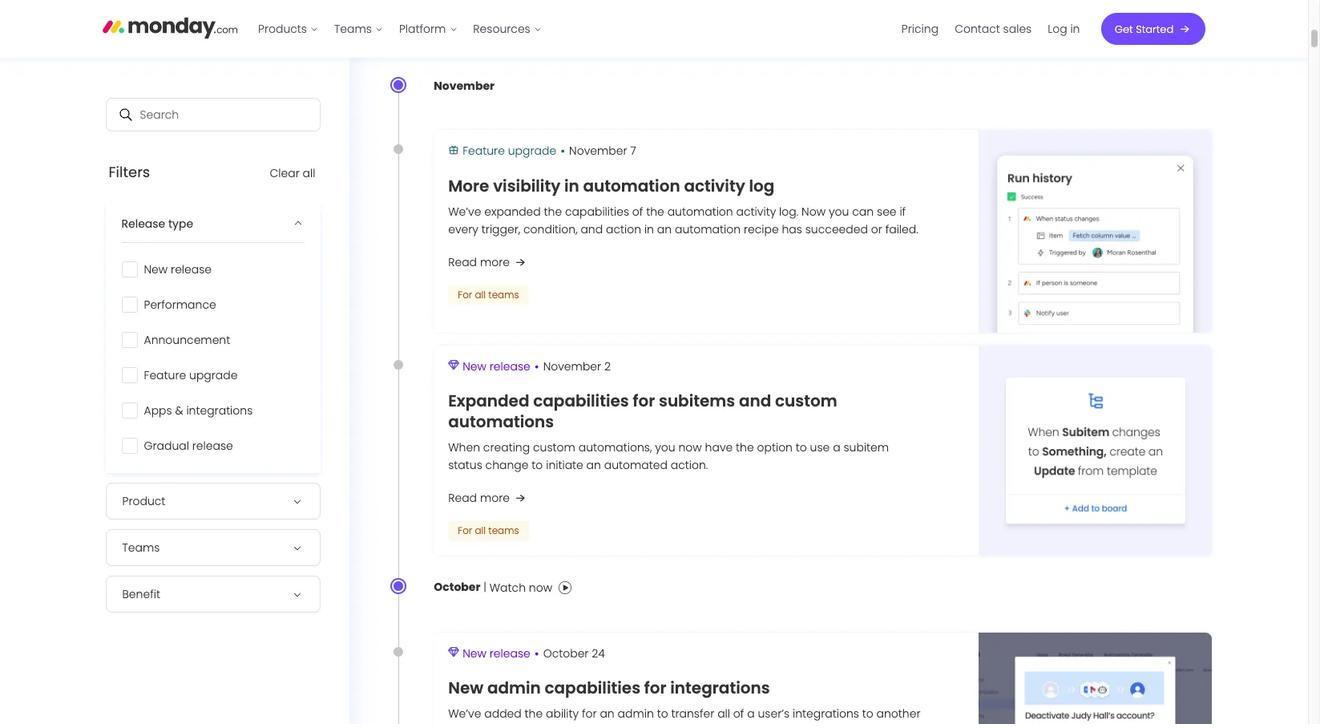 Task type: describe. For each thing, give the bounding box(es) containing it.
teams button
[[106, 529, 321, 566]]

action.
[[671, 457, 708, 473]]

• for visibility
[[561, 142, 565, 161]]

for for automations
[[458, 524, 472, 537]]

|
[[481, 579, 490, 595]]

more visibility in automation activity log we've expanded the capabilities of the automation activity log. now you can see if every trigger, condition, and action in an automation recipe has succeeded or failed.
[[448, 175, 919, 237]]

1 vertical spatial activity
[[737, 203, 776, 219]]

2
[[605, 358, 611, 374]]

started
[[1137, 21, 1175, 36]]

watch
[[490, 580, 526, 596]]

october inside new release • october 24
[[543, 645, 589, 661]]

owner
[[833, 724, 867, 724]]

we've inside more visibility in automation activity log we've expanded the capabilities of the automation activity log. now you can see if every trigger, condition, and action in an automation recipe has succeeded or failed.
[[448, 203, 481, 219]]

another
[[877, 706, 921, 722]]

trigger,
[[482, 221, 521, 237]]

release for new release • october 24
[[490, 645, 531, 661]]

creating
[[483, 439, 530, 456]]

1 horizontal spatial in
[[645, 221, 654, 237]]

contact
[[956, 21, 1001, 37]]

0 horizontal spatial custom
[[533, 439, 576, 456]]

change
[[486, 457, 529, 473]]

release for gradual release
[[193, 438, 234, 454]]

or
[[871, 221, 883, 237]]

to left initiate
[[532, 457, 543, 473]]

expanded capabilities for subitems and custom automations when creating custom automations, you now have the option to use a subitem status change to initiate an automated action.
[[448, 390, 889, 473]]

watch now link
[[490, 575, 572, 601]]

0 vertical spatial automation
[[583, 175, 681, 197]]

performance
[[144, 297, 217, 313]]

7
[[631, 143, 637, 159]]

that
[[759, 724, 782, 724]]

new admin capabilities for integrations we've added the ability for an admin to transfer all of a user's integrations to another user. the transferred integrations will be deactivated so that the new owner ca
[[448, 677, 921, 724]]

log
[[749, 175, 775, 197]]

november for visibility
[[569, 143, 628, 159]]

all inside new admin capabilities for integrations we've added the ability for an admin to transfer all of a user's integrations to another user. the transferred integrations will be deactivated so that the new owner ca
[[718, 706, 731, 722]]

action level automation activity log image
[[979, 130, 1212, 333]]

ability
[[546, 706, 579, 722]]

failed.
[[886, 221, 919, 237]]

now inside watch now link
[[529, 580, 553, 596]]

see
[[877, 203, 897, 219]]

get started button
[[1102, 13, 1206, 45]]

read more link for automations
[[448, 488, 529, 508]]

integrations down ability
[[565, 724, 632, 724]]

for all teams for automations
[[458, 524, 519, 537]]

read more for we've
[[448, 254, 510, 270]]

use
[[810, 439, 830, 456]]

new release option
[[112, 255, 314, 284]]

performance option
[[112, 290, 314, 319]]

you inside expanded capabilities for subitems and custom automations when creating custom automations, you now have the option to use a subitem status change to initiate an automated action.
[[655, 439, 676, 456]]

subitems
[[659, 390, 735, 412]]

announcement option
[[112, 326, 314, 355]]

the
[[477, 724, 497, 724]]

all
[[390, 12, 412, 39]]

all down every
[[475, 288, 486, 301]]

feature for feature upgrade
[[144, 367, 187, 383]]

whats new when subitem status change  automation trigger image
[[979, 345, 1212, 556]]

new feature upgrade icon image
[[448, 145, 460, 156]]

feature release icon image for expanded capabilities for subitems and custom automations
[[448, 360, 460, 370]]

be
[[655, 724, 669, 724]]

log.
[[779, 203, 799, 219]]

platform
[[400, 21, 447, 37]]

user's
[[758, 706, 790, 722]]

a inside expanded capabilities for subitems and custom automations when creating custom automations, you now have the option to use a subitem status change to initiate an automated action.
[[833, 439, 841, 456]]

read more for automations
[[448, 490, 510, 506]]

expanded
[[485, 203, 541, 219]]

transferred
[[500, 724, 562, 724]]

clear
[[270, 165, 300, 181]]

new inside option
[[144, 261, 168, 278]]

contact sales
[[956, 21, 1033, 37]]

2 vertical spatial for
[[582, 706, 597, 722]]

status
[[448, 457, 483, 473]]

automations,
[[579, 439, 652, 456]]

teams link
[[327, 16, 392, 42]]

list containing products
[[251, 0, 550, 58]]

log in
[[1049, 21, 1081, 37]]

expanded
[[448, 390, 530, 412]]

added
[[485, 706, 522, 722]]

new
[[806, 724, 830, 724]]

action
[[606, 221, 642, 237]]

benefit
[[123, 586, 161, 602]]

apps & integrations
[[144, 403, 253, 419]]

1 horizontal spatial &
[[503, 12, 516, 39]]

so
[[743, 724, 756, 724]]

benefit button
[[106, 576, 321, 613]]

apps
[[144, 403, 173, 419]]

have
[[705, 439, 733, 456]]

more for we've
[[480, 254, 510, 270]]

monday.com logo image
[[103, 10, 238, 44]]

announcement
[[144, 332, 231, 348]]

all updates & releases
[[390, 12, 606, 39]]

an inside more visibility in automation activity log we've expanded the capabilities of the automation activity log. now you can see if every trigger, condition, and action in an automation recipe has succeeded or failed.
[[657, 221, 672, 237]]

get
[[1116, 21, 1134, 36]]

product button
[[106, 483, 321, 520]]

an inside new admin capabilities for integrations we've added the ability for an admin to transfer all of a user's integrations to another user. the transferred integrations will be deactivated so that the new owner ca
[[600, 706, 615, 722]]

release for new release • november 2
[[490, 358, 531, 374]]

pricing link
[[894, 16, 948, 42]]

watch now
[[490, 580, 553, 596]]

integrations up transfer
[[671, 677, 770, 699]]

automated
[[604, 457, 668, 473]]

november for capabilities
[[543, 358, 602, 374]]

capabilities inside new admin capabilities for integrations we've added the ability for an admin to transfer all of a user's integrations to another user. the transferred integrations will be deactivated so that the new owner ca
[[545, 677, 641, 699]]

capabilities inside more visibility in automation activity log we've expanded the capabilities of the automation activity log. now you can see if every trigger, condition, and action in an automation recipe has succeeded or failed.
[[565, 203, 630, 219]]

read for automations
[[448, 490, 477, 506]]

user.
[[448, 724, 474, 724]]

product
[[123, 493, 166, 509]]

feature upgrade • november 7
[[463, 142, 637, 161]]

new release
[[144, 261, 212, 278]]

release for new release
[[171, 261, 212, 278]]

for for we've
[[458, 288, 472, 301]]

to left use
[[796, 439, 807, 456]]

automations
[[448, 411, 554, 433]]

filters
[[109, 162, 151, 182]]

main element
[[251, 0, 1206, 58]]

recipe
[[744, 221, 779, 237]]

1 vertical spatial in
[[565, 175, 580, 197]]

read more link for we've
[[448, 252, 529, 272]]



Task type: locate. For each thing, give the bounding box(es) containing it.
watch now button
[[490, 575, 572, 601]]

1 horizontal spatial admin
[[618, 706, 654, 722]]

initiate
[[546, 457, 584, 473]]

teams for we've
[[489, 288, 519, 301]]

more
[[480, 254, 510, 270], [480, 490, 510, 506]]

0 vertical spatial capabilities
[[565, 203, 630, 219]]

list
[[251, 0, 550, 58], [894, 0, 1089, 58]]

release up performance
[[171, 261, 212, 278]]

new release • november 2
[[463, 357, 611, 376]]

0 vertical spatial •
[[561, 142, 565, 161]]

2 we've from the top
[[448, 706, 481, 722]]

1 teams from the top
[[489, 288, 519, 301]]

for right ability
[[582, 706, 597, 722]]

will
[[635, 724, 652, 724]]

admin up the added
[[487, 677, 541, 699]]

updates
[[417, 12, 497, 39]]

1 vertical spatial teams
[[489, 524, 519, 537]]

an
[[657, 221, 672, 237], [587, 457, 601, 473], [600, 706, 615, 722]]

we've
[[448, 203, 481, 219], [448, 706, 481, 722]]

an down automations,
[[587, 457, 601, 473]]

new for october
[[463, 645, 487, 661]]

1 vertical spatial read
[[448, 490, 477, 506]]

in right the log
[[1071, 21, 1081, 37]]

new up the added
[[463, 645, 487, 661]]

we've up every
[[448, 203, 481, 219]]

for
[[633, 390, 655, 412], [645, 677, 667, 699], [582, 706, 597, 722]]

read more down status
[[448, 490, 510, 506]]

release inside new release option
[[171, 261, 212, 278]]

1 vertical spatial for all teams
[[458, 524, 519, 537]]

can
[[853, 203, 874, 219]]

1 we've from the top
[[448, 203, 481, 219]]

november left "2"
[[543, 358, 602, 374]]

platform link
[[392, 16, 466, 42]]

release
[[171, 261, 212, 278], [490, 358, 531, 374], [193, 438, 234, 454], [490, 645, 531, 661]]

now right watch
[[529, 580, 553, 596]]

teams inside "link"
[[335, 21, 372, 37]]

0 horizontal spatial &
[[176, 403, 184, 419]]

when
[[448, 439, 480, 456]]

release type
[[122, 216, 194, 232]]

transfer integrations before disabling a user image
[[979, 633, 1212, 724]]

0 vertical spatial teams
[[335, 21, 372, 37]]

releases
[[522, 12, 606, 39]]

read
[[448, 254, 477, 270], [448, 490, 477, 506]]

0 vertical spatial october
[[434, 579, 481, 595]]

products link
[[251, 16, 327, 42]]

new inside new release • october 24
[[463, 645, 487, 661]]

1 vertical spatial an
[[587, 457, 601, 473]]

1 more from the top
[[480, 254, 510, 270]]

release up the added
[[490, 645, 531, 661]]

0 vertical spatial now
[[679, 439, 702, 456]]

has
[[782, 221, 803, 237]]

1 horizontal spatial of
[[734, 706, 744, 722]]

0 horizontal spatial october
[[434, 579, 481, 595]]

we've up user.
[[448, 706, 481, 722]]

read more
[[448, 254, 510, 270], [448, 490, 510, 506]]

1 vertical spatial more
[[480, 490, 510, 506]]

0 horizontal spatial upgrade
[[190, 367, 238, 383]]

& inside option
[[176, 403, 184, 419]]

read down every
[[448, 254, 477, 270]]

& right updates
[[503, 12, 516, 39]]

you
[[829, 203, 850, 219], [655, 439, 676, 456]]

of up so
[[734, 706, 744, 722]]

0 horizontal spatial you
[[655, 439, 676, 456]]

teams for automations
[[489, 524, 519, 537]]

now inside expanded capabilities for subitems and custom automations when creating custom automations, you now have the option to use a subitem status change to initiate an automated action.
[[679, 439, 702, 456]]

feature release icon image for new admin capabilities for integrations
[[448, 647, 460, 657]]

list containing pricing
[[894, 0, 1089, 58]]

0 vertical spatial read
[[448, 254, 477, 270]]

1 vertical spatial october
[[543, 645, 589, 661]]

1 vertical spatial feature
[[144, 367, 187, 383]]

0 vertical spatial teams
[[489, 288, 519, 301]]

and inside expanded capabilities for subitems and custom automations when creating custom automations, you now have the option to use a subitem status change to initiate an automated action.
[[739, 390, 772, 412]]

type
[[169, 216, 194, 232]]

in down feature upgrade • november 7
[[565, 175, 580, 197]]

1 vertical spatial for
[[458, 524, 472, 537]]

option
[[757, 439, 793, 456]]

release inside new release • october 24
[[490, 645, 531, 661]]

1 vertical spatial now
[[529, 580, 553, 596]]

1 vertical spatial upgrade
[[190, 367, 238, 383]]

read more link down "trigger,"
[[448, 252, 529, 272]]

upgrade up "visibility"
[[508, 143, 557, 159]]

november down updates
[[434, 78, 495, 94]]

feature right the new feature upgrade icon
[[463, 143, 505, 159]]

upgrade for feature upgrade
[[190, 367, 238, 383]]

0 vertical spatial you
[[829, 203, 850, 219]]

1 vertical spatial custom
[[533, 439, 576, 456]]

1 horizontal spatial you
[[829, 203, 850, 219]]

0 horizontal spatial in
[[565, 175, 580, 197]]

1 vertical spatial we've
[[448, 706, 481, 722]]

teams down "trigger,"
[[489, 288, 519, 301]]

teams
[[335, 21, 372, 37], [123, 540, 160, 556]]

1 vertical spatial capabilities
[[533, 390, 629, 412]]

0 vertical spatial &
[[503, 12, 516, 39]]

apps & integrations option
[[112, 396, 314, 425]]

and up option
[[739, 390, 772, 412]]

more for automations
[[480, 490, 510, 506]]

upgrade for feature upgrade • november 7
[[508, 143, 557, 159]]

0 vertical spatial more
[[480, 254, 510, 270]]

in right action
[[645, 221, 654, 237]]

activity left log
[[684, 175, 746, 197]]

of inside new admin capabilities for integrations we've added the ability for an admin to transfer all of a user's integrations to another user. the transferred integrations will be deactivated so that the new owner ca
[[734, 706, 744, 722]]

1 feature release icon image from the top
[[448, 360, 460, 370]]

0 vertical spatial an
[[657, 221, 672, 237]]

1 horizontal spatial october
[[543, 645, 589, 661]]

2 vertical spatial •
[[535, 645, 539, 663]]

november
[[434, 78, 495, 94], [569, 143, 628, 159], [543, 358, 602, 374]]

sales
[[1004, 21, 1033, 37]]

integrations up the new
[[793, 706, 860, 722]]

1 vertical spatial admin
[[618, 706, 654, 722]]

2 vertical spatial an
[[600, 706, 615, 722]]

a right use
[[833, 439, 841, 456]]

feature inside option
[[144, 367, 187, 383]]

read more link down change
[[448, 488, 529, 508]]

1 horizontal spatial and
[[739, 390, 772, 412]]

subitem
[[844, 439, 889, 456]]

0 vertical spatial of
[[633, 203, 643, 219]]

all up deactivated
[[718, 706, 731, 722]]

1 vertical spatial a
[[748, 706, 755, 722]]

deactivated
[[672, 724, 740, 724]]

all up |
[[475, 524, 486, 537]]

Search text field
[[107, 99, 320, 131]]

november inside feature upgrade • november 7
[[569, 143, 628, 159]]

2 read more from the top
[[448, 490, 510, 506]]

upgrade up apps & integrations option
[[190, 367, 238, 383]]

custom up initiate
[[533, 439, 576, 456]]

an right ability
[[600, 706, 615, 722]]

october
[[434, 579, 481, 595], [543, 645, 589, 661]]

all
[[303, 165, 316, 181], [475, 288, 486, 301], [475, 524, 486, 537], [718, 706, 731, 722]]

read for we've
[[448, 254, 477, 270]]

1 read more from the top
[[448, 254, 510, 270]]

teams for teams "link"
[[335, 21, 372, 37]]

release type button
[[106, 205, 321, 242]]

read down status
[[448, 490, 477, 506]]

2 vertical spatial november
[[543, 358, 602, 374]]

and inside more visibility in automation activity log we've expanded the capabilities of the automation activity log. now you can see if every trigger, condition, and action in an automation recipe has succeeded or failed.
[[581, 221, 603, 237]]

24
[[592, 645, 605, 661]]

for all teams up |
[[458, 524, 519, 537]]

1 vertical spatial •
[[535, 357, 539, 376]]

2 list from the left
[[894, 0, 1089, 58]]

1 for all teams from the top
[[458, 288, 519, 301]]

1 read from the top
[[448, 254, 477, 270]]

1 horizontal spatial now
[[679, 439, 702, 456]]

0 vertical spatial feature
[[463, 143, 505, 159]]

capabilities inside expanded capabilities for subitems and custom automations when creating custom automations, you now have the option to use a subitem status change to initiate an automated action.
[[533, 390, 629, 412]]

0 vertical spatial custom
[[775, 390, 838, 412]]

upgrade
[[508, 143, 557, 159], [190, 367, 238, 383]]

2 vertical spatial capabilities
[[545, 677, 641, 699]]

a up so
[[748, 706, 755, 722]]

of up action
[[633, 203, 643, 219]]

feature release icon image up the expanded
[[448, 360, 460, 370]]

0 vertical spatial upgrade
[[508, 143, 557, 159]]

1 horizontal spatial feature
[[463, 143, 505, 159]]

release inside gradual release option
[[193, 438, 234, 454]]

0 vertical spatial for all teams
[[458, 288, 519, 301]]

new up performance
[[144, 261, 168, 278]]

feature release icon image
[[448, 360, 460, 370], [448, 647, 460, 657]]

1 vertical spatial you
[[655, 439, 676, 456]]

visibility
[[493, 175, 561, 197]]

2 vertical spatial in
[[645, 221, 654, 237]]

activity up the recipe
[[737, 203, 776, 219]]

for down status
[[458, 524, 472, 537]]

feature upgrade option
[[112, 361, 314, 390]]

log
[[1049, 21, 1068, 37]]

integrations
[[187, 403, 253, 419], [671, 677, 770, 699], [793, 706, 860, 722], [565, 724, 632, 724]]

of inside more visibility in automation activity log we've expanded the capabilities of the automation activity log. now you can see if every trigger, condition, and action in an automation recipe has succeeded or failed.
[[633, 203, 643, 219]]

0 vertical spatial and
[[581, 221, 603, 237]]

november left 7
[[569, 143, 628, 159]]

we've inside new admin capabilities for integrations we've added the ability for an admin to transfer all of a user's integrations to another user. the transferred integrations will be deactivated so that the new owner ca
[[448, 706, 481, 722]]

1 vertical spatial of
[[734, 706, 744, 722]]

feature up apps
[[144, 367, 187, 383]]

succeeded
[[806, 221, 868, 237]]

upgrade inside 'feature upgrade' option
[[190, 367, 238, 383]]

0 horizontal spatial now
[[529, 580, 553, 596]]

log in link
[[1041, 16, 1089, 42]]

1 vertical spatial for
[[645, 677, 667, 699]]

1 horizontal spatial a
[[833, 439, 841, 456]]

for
[[458, 288, 472, 301], [458, 524, 472, 537]]

1 vertical spatial feature release icon image
[[448, 647, 460, 657]]

a inside new admin capabilities for integrations we've added the ability for an admin to transfer all of a user's integrations to another user. the transferred integrations will be deactivated so that the new owner ca
[[748, 706, 755, 722]]

release
[[122, 216, 166, 232]]

2 for from the top
[[458, 524, 472, 537]]

teams inside popup button
[[123, 540, 160, 556]]

if
[[900, 203, 906, 219]]

0 vertical spatial a
[[833, 439, 841, 456]]

the inside expanded capabilities for subitems and custom automations when creating custom automations, you now have the option to use a subitem status change to initiate an automated action.
[[736, 439, 754, 456]]

a
[[833, 439, 841, 456], [748, 706, 755, 722]]

2 read more link from the top
[[448, 488, 529, 508]]

gradual release option
[[112, 431, 314, 460]]

condition,
[[524, 221, 578, 237]]

gradual release
[[144, 438, 234, 454]]

1 horizontal spatial custom
[[775, 390, 838, 412]]

1 vertical spatial and
[[739, 390, 772, 412]]

0 horizontal spatial teams
[[123, 540, 160, 556]]

•
[[561, 142, 565, 161], [535, 357, 539, 376], [535, 645, 539, 663]]

october left 24
[[543, 645, 589, 661]]

1 vertical spatial read more link
[[448, 488, 529, 508]]

1 horizontal spatial teams
[[335, 21, 372, 37]]

1 vertical spatial november
[[569, 143, 628, 159]]

more down "trigger,"
[[480, 254, 510, 270]]

0 vertical spatial november
[[434, 78, 495, 94]]

more down change
[[480, 490, 510, 506]]

new up user.
[[448, 677, 484, 699]]

0 vertical spatial feature release icon image
[[448, 360, 460, 370]]

pricing
[[902, 21, 940, 37]]

and left action
[[581, 221, 603, 237]]

and
[[581, 221, 603, 237], [739, 390, 772, 412]]

release inside new release • november 2
[[490, 358, 531, 374]]

feature
[[463, 143, 505, 159], [144, 367, 187, 383]]

clear all
[[270, 165, 316, 181]]

new release • october 24
[[463, 645, 605, 663]]

2 horizontal spatial in
[[1071, 21, 1081, 37]]

teams up benefit
[[123, 540, 160, 556]]

you up succeeded
[[829, 203, 850, 219]]

for up be
[[645, 677, 667, 699]]

an right action
[[657, 221, 672, 237]]

teams left all
[[335, 21, 372, 37]]

new
[[144, 261, 168, 278], [463, 358, 487, 374], [463, 645, 487, 661], [448, 677, 484, 699]]

• up automations
[[535, 357, 539, 376]]

&
[[503, 12, 516, 39], [176, 403, 184, 419]]

admin
[[487, 677, 541, 699], [618, 706, 654, 722]]

now
[[679, 439, 702, 456], [529, 580, 553, 596]]

release down apps & integrations option
[[193, 438, 234, 454]]

october left watch
[[434, 579, 481, 595]]

new inside new admin capabilities for integrations we've added the ability for an admin to transfer all of a user's integrations to another user. the transferred integrations will be deactivated so that the new owner ca
[[448, 677, 484, 699]]

• left 24
[[535, 645, 539, 663]]

feature release icon image up user.
[[448, 647, 460, 657]]

now up action.
[[679, 439, 702, 456]]

to up owner
[[863, 706, 874, 722]]

0 vertical spatial activity
[[684, 175, 746, 197]]

release up the expanded
[[490, 358, 531, 374]]

custom up use
[[775, 390, 838, 412]]

resources link
[[466, 16, 550, 42]]

you up action.
[[655, 439, 676, 456]]

capabilities down "2"
[[533, 390, 629, 412]]

1 for from the top
[[458, 288, 472, 301]]

integrations inside option
[[187, 403, 253, 419]]

in
[[1071, 21, 1081, 37], [565, 175, 580, 197], [645, 221, 654, 237]]

• up "visibility"
[[561, 142, 565, 161]]

0 horizontal spatial and
[[581, 221, 603, 237]]

2 vertical spatial automation
[[675, 221, 741, 237]]

products
[[259, 21, 308, 37]]

custom
[[775, 390, 838, 412], [533, 439, 576, 456]]

for all teams down "trigger,"
[[458, 288, 519, 301]]

1 read more link from the top
[[448, 252, 529, 272]]

for down every
[[458, 288, 472, 301]]

0 vertical spatial read more link
[[448, 252, 529, 272]]

1 horizontal spatial list
[[894, 0, 1089, 58]]

2 feature release icon image from the top
[[448, 647, 460, 657]]

0 horizontal spatial feature
[[144, 367, 187, 383]]

1 horizontal spatial upgrade
[[508, 143, 557, 159]]

0 vertical spatial for
[[458, 288, 472, 301]]

• for capabilities
[[535, 357, 539, 376]]

0 vertical spatial we've
[[448, 203, 481, 219]]

capabilities down 24
[[545, 677, 641, 699]]

get started
[[1116, 21, 1175, 36]]

0 horizontal spatial a
[[748, 706, 755, 722]]

feature for feature upgrade • november 7
[[463, 143, 505, 159]]

more
[[448, 175, 489, 197]]

read more down every
[[448, 254, 510, 270]]

resources
[[474, 21, 531, 37]]

new up the expanded
[[463, 358, 487, 374]]

integrations down 'feature upgrade' option
[[187, 403, 253, 419]]

teams up watch
[[489, 524, 519, 537]]

2 for all teams from the top
[[458, 524, 519, 537]]

contact sales button
[[948, 16, 1041, 42]]

you inside more visibility in automation activity log we've expanded the capabilities of the automation activity log. now you can see if every trigger, condition, and action in an automation recipe has succeeded or failed.
[[829, 203, 850, 219]]

new for november
[[463, 358, 487, 374]]

0 vertical spatial in
[[1071, 21, 1081, 37]]

activity
[[684, 175, 746, 197], [737, 203, 776, 219]]

for all teams
[[458, 288, 519, 301], [458, 524, 519, 537]]

capabilities up action
[[565, 203, 630, 219]]

the
[[544, 203, 562, 219], [647, 203, 665, 219], [736, 439, 754, 456], [525, 706, 543, 722], [785, 724, 803, 724]]

november inside new release • november 2
[[543, 358, 602, 374]]

teams for teams popup button
[[123, 540, 160, 556]]

0 vertical spatial read more
[[448, 254, 510, 270]]

for inside expanded capabilities for subitems and custom automations when creating custom automations, you now have the option to use a subitem status change to initiate an automated action.
[[633, 390, 655, 412]]

clear all button
[[270, 165, 316, 181]]

1 list from the left
[[251, 0, 550, 58]]

new for for
[[448, 677, 484, 699]]

2 read from the top
[[448, 490, 477, 506]]

gradual
[[144, 438, 190, 454]]

upgrade inside feature upgrade • november 7
[[508, 143, 557, 159]]

2 more from the top
[[480, 490, 510, 506]]

0 horizontal spatial list
[[251, 0, 550, 58]]

feature inside feature upgrade • november 7
[[463, 143, 505, 159]]

0 vertical spatial admin
[[487, 677, 541, 699]]

2 teams from the top
[[489, 524, 519, 537]]

every
[[448, 221, 479, 237]]

1 vertical spatial automation
[[668, 203, 734, 219]]

0 horizontal spatial admin
[[487, 677, 541, 699]]

to up be
[[657, 706, 668, 722]]

for all teams for we've
[[458, 288, 519, 301]]

new inside new release • november 2
[[463, 358, 487, 374]]

0 horizontal spatial of
[[633, 203, 643, 219]]

transfer
[[672, 706, 715, 722]]

1 vertical spatial read more
[[448, 490, 510, 506]]

0 vertical spatial for
[[633, 390, 655, 412]]

admin up will
[[618, 706, 654, 722]]

for left subitems
[[633, 390, 655, 412]]

1 vertical spatial teams
[[123, 540, 160, 556]]

1 vertical spatial &
[[176, 403, 184, 419]]

& right apps
[[176, 403, 184, 419]]

an inside expanded capabilities for subitems and custom automations when creating custom automations, you now have the option to use a subitem status change to initiate an automated action.
[[587, 457, 601, 473]]

all right clear
[[303, 165, 316, 181]]



Task type: vqa. For each thing, say whether or not it's contained in the screenshot.
ACCEPT
no



